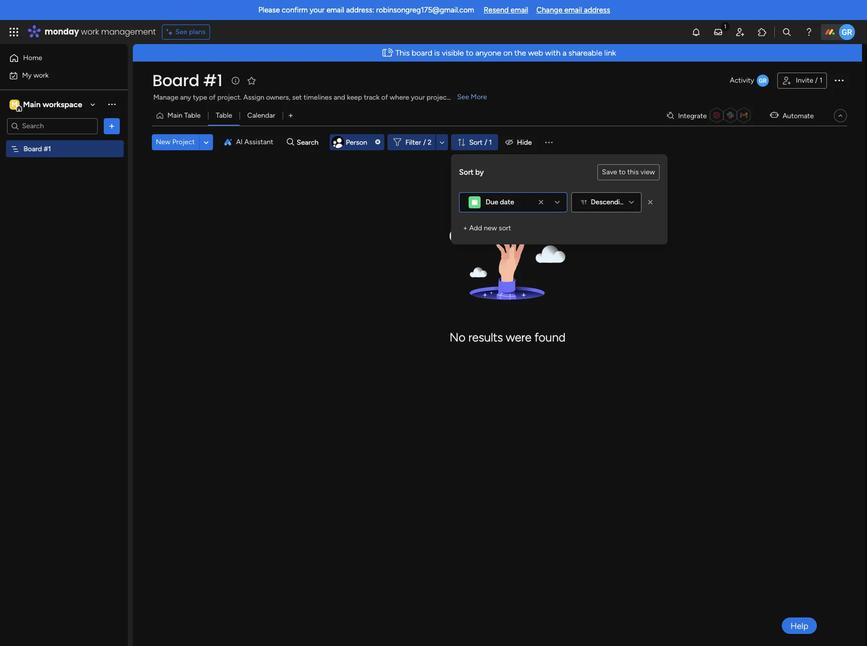 Task type: locate. For each thing, give the bounding box(es) containing it.
main for main table
[[167, 111, 182, 120]]

angle down image
[[204, 139, 209, 146]]

0 horizontal spatial main
[[23, 100, 41, 109]]

sort for sort / 1
[[469, 138, 483, 147]]

board down search in workspace field
[[24, 145, 42, 153]]

help image
[[804, 27, 814, 37]]

anyone
[[476, 48, 501, 58]]

1 vertical spatial your
[[411, 93, 425, 102]]

1 horizontal spatial 1
[[820, 76, 823, 85]]

board #1 up any
[[152, 69, 222, 92]]

project
[[427, 93, 449, 102]]

due
[[486, 198, 498, 207]]

main inside workspace selection element
[[23, 100, 41, 109]]

2 horizontal spatial email
[[564, 6, 582, 15]]

1 horizontal spatial #1
[[203, 69, 222, 92]]

work right my
[[33, 71, 49, 79]]

0 horizontal spatial work
[[33, 71, 49, 79]]

help button
[[782, 618, 817, 635]]

0 horizontal spatial #1
[[44, 145, 51, 153]]

to left this at the top
[[619, 168, 626, 176]]

table down project.
[[216, 111, 232, 120]]

1 horizontal spatial work
[[81, 26, 99, 38]]

see inside see more link
[[457, 93, 469, 101]]

board up any
[[152, 69, 199, 92]]

the
[[514, 48, 526, 58]]

monday
[[45, 26, 79, 38]]

see for see plans
[[175, 28, 187, 36]]

this
[[396, 48, 410, 58]]

assistant
[[244, 138, 273, 146]]

found
[[534, 331, 566, 345]]

link
[[605, 48, 616, 58]]

of right type
[[209, 93, 216, 102]]

and
[[334, 93, 345, 102]]

0 vertical spatial work
[[81, 26, 99, 38]]

address:
[[346, 6, 374, 15]]

save to this view
[[602, 168, 655, 176]]

/ for filter
[[423, 138, 426, 147]]

0 vertical spatial your
[[310, 6, 325, 15]]

workspace options image
[[107, 99, 117, 109]]

1 vertical spatial options image
[[107, 121, 117, 131]]

this
[[627, 168, 639, 176]]

new
[[484, 224, 497, 233]]

work right "monday"
[[81, 26, 99, 38]]

1 horizontal spatial to
[[619, 168, 626, 176]]

options image right invite / 1 at right top
[[833, 74, 845, 86]]

1 horizontal spatial of
[[381, 93, 388, 102]]

plans
[[189, 28, 206, 36]]

1 left hide popup button
[[489, 138, 492, 147]]

0 horizontal spatial see
[[175, 28, 187, 36]]

table down any
[[184, 111, 201, 120]]

0 vertical spatial see
[[175, 28, 187, 36]]

2 horizontal spatial /
[[815, 76, 818, 85]]

0 horizontal spatial 1
[[489, 138, 492, 147]]

email for resend email
[[511, 6, 528, 15]]

options image
[[833, 74, 845, 86], [107, 121, 117, 131]]

Board #1 field
[[150, 69, 225, 92]]

1 vertical spatial see
[[457, 93, 469, 101]]

main table
[[167, 111, 201, 120]]

0 vertical spatial to
[[466, 48, 474, 58]]

1 horizontal spatial see
[[457, 93, 469, 101]]

see left plans
[[175, 28, 187, 36]]

arrow down image
[[436, 136, 448, 148]]

change email address link
[[536, 6, 610, 15]]

main down manage
[[167, 111, 182, 120]]

1 inside invite / 1 button
[[820, 76, 823, 85]]

0 horizontal spatial of
[[209, 93, 216, 102]]

1 vertical spatial #1
[[44, 145, 51, 153]]

calendar
[[247, 111, 275, 120]]

0 vertical spatial main
[[23, 100, 41, 109]]

person button
[[330, 134, 384, 150]]

1 horizontal spatial your
[[411, 93, 425, 102]]

1 vertical spatial 1
[[489, 138, 492, 147]]

1
[[820, 76, 823, 85], [489, 138, 492, 147]]

board #1 down search in workspace field
[[24, 145, 51, 153]]

email right resend
[[511, 6, 528, 15]]

1 vertical spatial sort
[[459, 168, 474, 177]]

+ add new sort
[[463, 224, 511, 233]]

visible
[[442, 48, 464, 58]]

please confirm your email address: robinsongreg175@gmail.com
[[258, 6, 474, 15]]

0 horizontal spatial email
[[327, 6, 344, 15]]

shareable
[[569, 48, 603, 58]]

new project button
[[152, 134, 199, 150]]

0 horizontal spatial /
[[423, 138, 426, 147]]

timelines
[[304, 93, 332, 102]]

more
[[471, 93, 487, 101]]

search everything image
[[782, 27, 792, 37]]

board inside list box
[[24, 145, 42, 153]]

+
[[463, 224, 468, 233]]

1 vertical spatial board #1
[[24, 145, 51, 153]]

your right confirm
[[310, 6, 325, 15]]

autopilot image
[[770, 109, 779, 122]]

new team image
[[330, 134, 346, 150]]

0 horizontal spatial your
[[310, 6, 325, 15]]

1 horizontal spatial /
[[485, 138, 487, 147]]

to right visible
[[466, 48, 474, 58]]

#1 inside list box
[[44, 145, 51, 153]]

options image down workspace options image
[[107, 121, 117, 131]]

integrate
[[678, 112, 707, 120]]

main inside button
[[167, 111, 182, 120]]

0 vertical spatial board #1
[[152, 69, 222, 92]]

select product image
[[9, 27, 19, 37]]

/ inside button
[[815, 76, 818, 85]]

board #1
[[152, 69, 222, 92], [24, 145, 51, 153]]

sort up by
[[469, 138, 483, 147]]

robinsongreg175@gmail.com
[[376, 6, 474, 15]]

home button
[[6, 50, 108, 66]]

see inside see plans button
[[175, 28, 187, 36]]

email right the change
[[564, 6, 582, 15]]

/ for sort
[[485, 138, 487, 147]]

#1 up type
[[203, 69, 222, 92]]

workspace selection element
[[10, 99, 84, 112]]

#1 down search in workspace field
[[44, 145, 51, 153]]

1 horizontal spatial table
[[216, 111, 232, 120]]

/
[[815, 76, 818, 85], [423, 138, 426, 147], [485, 138, 487, 147]]

1 horizontal spatial main
[[167, 111, 182, 120]]

1 vertical spatial to
[[619, 168, 626, 176]]

assign
[[243, 93, 264, 102]]

1 for invite / 1
[[820, 76, 823, 85]]

see plans button
[[162, 25, 210, 40]]

by
[[476, 168, 484, 177]]

resend email link
[[484, 6, 528, 15]]

1 vertical spatial main
[[167, 111, 182, 120]]

0 horizontal spatial table
[[184, 111, 201, 120]]

1 vertical spatial work
[[33, 71, 49, 79]]

of right track
[[381, 93, 388, 102]]

view
[[641, 168, 655, 176]]

/ left hide popup button
[[485, 138, 487, 147]]

2
[[428, 138, 432, 147]]

main table button
[[152, 108, 208, 124]]

work for monday
[[81, 26, 99, 38]]

filter
[[405, 138, 421, 147]]

menu image
[[544, 137, 554, 147]]

1 horizontal spatial email
[[511, 6, 528, 15]]

were
[[506, 331, 532, 345]]

0 horizontal spatial board #1
[[24, 145, 51, 153]]

Search field
[[294, 135, 324, 149]]

2 email from the left
[[511, 6, 528, 15]]

no results image
[[450, 217, 566, 318]]

help
[[791, 621, 809, 631]]

#1
[[203, 69, 222, 92], [44, 145, 51, 153]]

collapse board header image
[[837, 112, 845, 120]]

1 of from the left
[[209, 93, 216, 102]]

to
[[466, 48, 474, 58], [619, 168, 626, 176]]

email left the address:
[[327, 6, 344, 15]]

management
[[101, 26, 156, 38]]

0 vertical spatial #1
[[203, 69, 222, 92]]

0 vertical spatial options image
[[833, 74, 845, 86]]

on
[[503, 48, 512, 58]]

invite
[[796, 76, 814, 85]]

option
[[0, 140, 128, 142]]

main right workspace icon
[[23, 100, 41, 109]]

v2 search image
[[287, 137, 294, 148]]

workspace
[[43, 100, 82, 109]]

/ right invite
[[815, 76, 818, 85]]

your right where
[[411, 93, 425, 102]]

sort for sort by
[[459, 168, 474, 177]]

0 vertical spatial board
[[152, 69, 199, 92]]

1 vertical spatial board
[[24, 145, 42, 153]]

type
[[193, 93, 207, 102]]

sort left by
[[459, 168, 474, 177]]

/ left 2
[[423, 138, 426, 147]]

+ add new sort button
[[459, 221, 515, 237]]

web
[[528, 48, 543, 58]]

table
[[184, 111, 201, 120], [216, 111, 232, 120]]

0 vertical spatial sort
[[469, 138, 483, 147]]

please
[[258, 6, 280, 15]]

sort / 1
[[469, 138, 492, 147]]

1 email from the left
[[327, 6, 344, 15]]

is
[[434, 48, 440, 58]]

work inside button
[[33, 71, 49, 79]]

ai assistant
[[236, 138, 273, 146]]

your
[[310, 6, 325, 15], [411, 93, 425, 102]]

ai
[[236, 138, 243, 146]]

see left more
[[457, 93, 469, 101]]

0 vertical spatial 1
[[820, 76, 823, 85]]

0 horizontal spatial board
[[24, 145, 42, 153]]

3 email from the left
[[564, 6, 582, 15]]

1 right invite
[[820, 76, 823, 85]]



Task type: vqa. For each thing, say whether or not it's contained in the screenshot.
the
yes



Task type: describe. For each thing, give the bounding box(es) containing it.
any
[[180, 93, 191, 102]]

confirm
[[282, 6, 308, 15]]

main for main workspace
[[23, 100, 41, 109]]

activity
[[730, 76, 754, 85]]

invite / 1 button
[[778, 73, 827, 89]]

1 horizontal spatial board
[[152, 69, 199, 92]]

animation image
[[379, 45, 396, 61]]

inbox image
[[713, 27, 723, 37]]

sort by
[[459, 168, 484, 177]]

show board description image
[[229, 76, 241, 86]]

0 horizontal spatial options image
[[107, 121, 117, 131]]

dapulse integrations image
[[667, 112, 674, 120]]

change email address
[[536, 6, 610, 15]]

remove sort image
[[646, 198, 656, 208]]

descending
[[591, 198, 628, 207]]

no results were found
[[450, 331, 566, 345]]

save to this view button
[[598, 164, 660, 180]]

my work button
[[6, 67, 108, 83]]

invite / 1
[[796, 76, 823, 85]]

board #1 inside list box
[[24, 145, 51, 153]]

workspace image
[[10, 99, 20, 110]]

monday work management
[[45, 26, 156, 38]]

add view image
[[289, 112, 293, 120]]

0 horizontal spatial to
[[466, 48, 474, 58]]

email for change email address
[[564, 6, 582, 15]]

1 horizontal spatial board #1
[[152, 69, 222, 92]]

manage any type of project. assign owners, set timelines and keep track of where your project stands.
[[153, 93, 473, 102]]

resend email
[[484, 6, 528, 15]]

2 table from the left
[[216, 111, 232, 120]]

due date
[[486, 198, 514, 207]]

project.
[[217, 93, 242, 102]]

table button
[[208, 108, 240, 124]]

m
[[12, 100, 18, 109]]

set
[[292, 93, 302, 102]]

ai assistant button
[[220, 134, 277, 150]]

hide button
[[501, 134, 538, 150]]

board
[[412, 48, 432, 58]]

resend
[[484, 6, 509, 15]]

my
[[22, 71, 32, 79]]

hide
[[517, 138, 532, 147]]

a
[[563, 48, 567, 58]]

see for see more
[[457, 93, 469, 101]]

person
[[346, 138, 367, 147]]

1 for sort / 1
[[489, 138, 492, 147]]

1 image
[[721, 21, 730, 32]]

apps image
[[757, 27, 768, 37]]

greg robinson image
[[839, 24, 855, 40]]

results
[[469, 331, 503, 345]]

save
[[602, 168, 617, 176]]

track
[[364, 93, 380, 102]]

see more link
[[456, 92, 488, 102]]

board #1 list box
[[0, 138, 128, 293]]

add to favorites image
[[246, 75, 257, 85]]

keep
[[347, 93, 362, 102]]

new project
[[156, 138, 195, 146]]

address
[[584, 6, 610, 15]]

to inside save to this view button
[[619, 168, 626, 176]]

owners,
[[266, 93, 290, 102]]

ai logo image
[[224, 138, 232, 146]]

date
[[500, 198, 514, 207]]

v2 sort descending image
[[581, 199, 587, 206]]

1 horizontal spatial options image
[[833, 74, 845, 86]]

where
[[390, 93, 409, 102]]

activity button
[[726, 73, 773, 89]]

work for my
[[33, 71, 49, 79]]

sort
[[499, 224, 511, 233]]

Search in workspace field
[[21, 120, 84, 132]]

dapulse close image
[[375, 140, 380, 145]]

home
[[23, 54, 42, 62]]

manage
[[153, 93, 178, 102]]

no
[[450, 331, 466, 345]]

2 of from the left
[[381, 93, 388, 102]]

stands.
[[451, 93, 473, 102]]

my work
[[22, 71, 49, 79]]

change
[[536, 6, 563, 15]]

with
[[545, 48, 561, 58]]

filter / 2
[[405, 138, 432, 147]]

1 table from the left
[[184, 111, 201, 120]]

notifications image
[[691, 27, 701, 37]]

/ for invite
[[815, 76, 818, 85]]

invite members image
[[735, 27, 745, 37]]

see plans
[[175, 28, 206, 36]]

this  board is visible to anyone on the web with a shareable link
[[396, 48, 616, 58]]

new
[[156, 138, 171, 146]]

calendar button
[[240, 108, 283, 124]]

main workspace
[[23, 100, 82, 109]]

see more
[[457, 93, 487, 101]]

add
[[469, 224, 482, 233]]

project
[[172, 138, 195, 146]]



